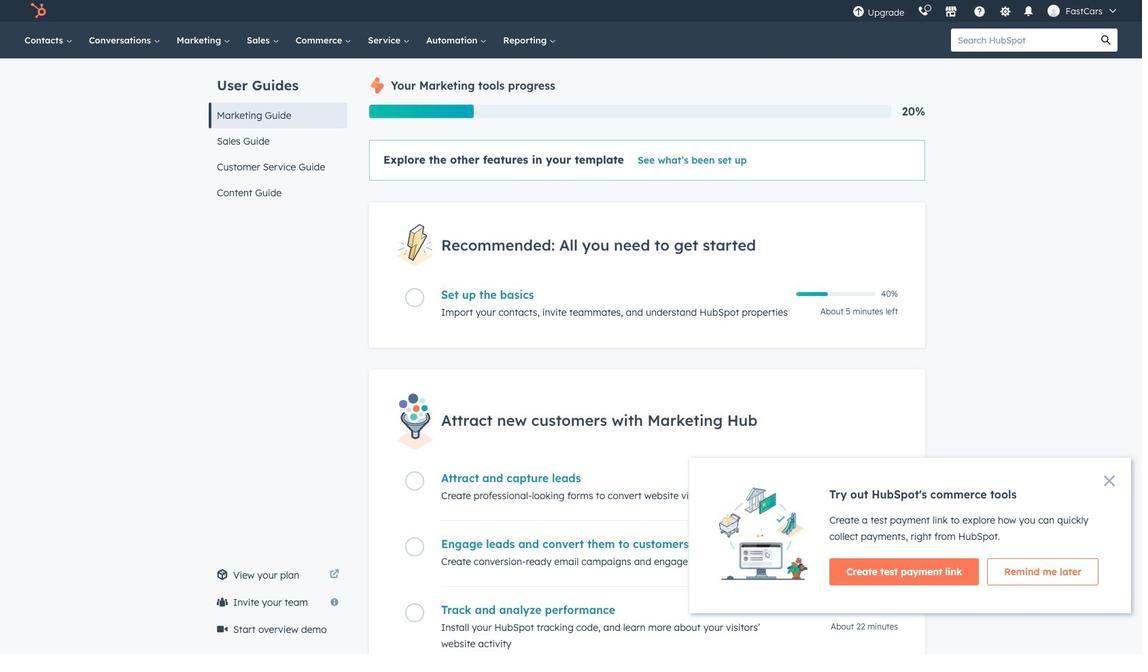 Task type: locate. For each thing, give the bounding box(es) containing it.
link opens in a new window image
[[330, 568, 339, 584], [330, 570, 339, 581]]

marketplaces image
[[945, 6, 957, 18]]

Search HubSpot search field
[[951, 29, 1095, 52]]

menu
[[846, 0, 1126, 22]]

progress bar
[[369, 105, 474, 118]]

user guides element
[[209, 58, 347, 206]]

1 link opens in a new window image from the top
[[330, 568, 339, 584]]



Task type: vqa. For each thing, say whether or not it's contained in the screenshot.
'content' to the top
no



Task type: describe. For each thing, give the bounding box(es) containing it.
2 link opens in a new window image from the top
[[330, 570, 339, 581]]

[object object] complete progress bar
[[796, 292, 828, 297]]

christina overa image
[[1048, 5, 1060, 17]]

close image
[[1104, 476, 1115, 487]]



